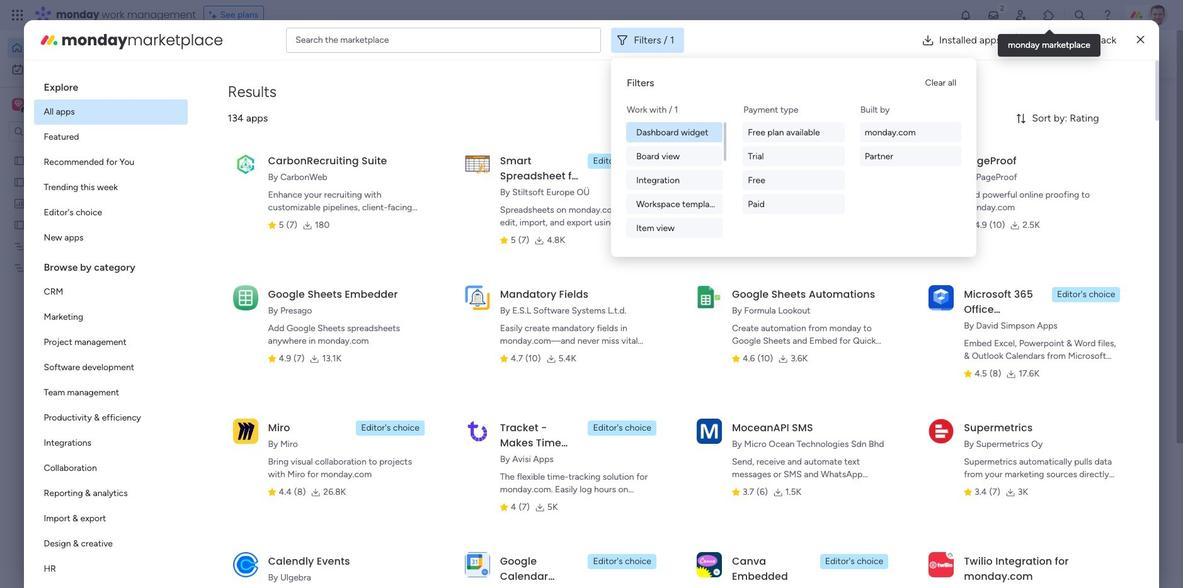 Task type: vqa. For each thing, say whether or not it's contained in the screenshot.
TEMPLATES IMAGE
yes



Task type: locate. For each thing, give the bounding box(es) containing it.
1 vertical spatial component image
[[248, 404, 260, 416]]

workspace selection element
[[12, 97, 105, 113]]

2 element
[[360, 474, 375, 490]]

0 vertical spatial circle o image
[[956, 150, 965, 160]]

v2 user feedback image
[[948, 47, 957, 61]]

update feed image
[[987, 9, 1000, 21]]

0 vertical spatial heading
[[34, 71, 187, 100]]

monday marketplace image
[[39, 30, 59, 50]]

2 heading from the top
[[34, 251, 187, 280]]

1 vertical spatial public dashboard image
[[693, 230, 707, 244]]

2 workspace image from the left
[[14, 98, 23, 112]]

1 vertical spatial public board image
[[13, 219, 25, 231]]

0 vertical spatial public dashboard image
[[13, 197, 25, 209]]

search everything image
[[1074, 9, 1086, 21]]

Search in workspace field
[[26, 124, 105, 139]]

2 public board image from the top
[[13, 219, 25, 231]]

1 horizontal spatial component image
[[693, 250, 704, 261]]

public board image
[[13, 176, 25, 188], [13, 219, 25, 231]]

list box
[[34, 71, 187, 588], [0, 147, 161, 448]]

getting started element
[[938, 459, 1127, 510]]

public dashboard image right add to favorites icon
[[693, 230, 707, 244]]

workspace image
[[12, 98, 25, 112], [14, 98, 23, 112]]

heading
[[34, 71, 187, 100], [34, 251, 187, 280]]

check circle image
[[956, 134, 965, 144]]

1 horizontal spatial public dashboard image
[[693, 230, 707, 244]]

public dashboard image
[[13, 197, 25, 209], [693, 230, 707, 244]]

1 horizontal spatial terry turtle image
[[1148, 5, 1168, 25]]

v2 bolt switch image
[[1046, 47, 1053, 61]]

0 horizontal spatial terry turtle image
[[262, 564, 287, 588]]

component image
[[693, 250, 704, 261], [248, 404, 260, 416]]

terry turtle image
[[1148, 5, 1168, 25], [262, 564, 287, 588]]

dapulse x slim image
[[1137, 32, 1144, 48]]

monday marketplace image
[[1043, 9, 1055, 21]]

invite members image
[[1015, 9, 1028, 21]]

option
[[8, 38, 153, 58], [8, 59, 153, 79], [34, 100, 187, 125], [34, 125, 187, 150], [0, 149, 161, 152], [34, 150, 187, 175], [34, 175, 187, 200], [34, 200, 187, 226], [34, 226, 187, 251], [34, 280, 187, 305], [34, 305, 187, 330], [34, 330, 187, 355], [34, 355, 187, 381], [34, 381, 187, 406], [34, 406, 187, 431], [34, 431, 187, 456], [34, 456, 187, 481], [34, 481, 187, 507], [34, 507, 187, 532], [34, 532, 187, 557], [34, 557, 187, 582]]

1 heading from the top
[[34, 71, 187, 100]]

public dashboard image down public board icon
[[13, 197, 25, 209]]

notifications image
[[960, 9, 972, 21]]

help image
[[1101, 9, 1114, 21]]

1 vertical spatial circle o image
[[956, 167, 965, 176]]

0 vertical spatial terry turtle image
[[1148, 5, 1168, 25]]

1 vertical spatial terry turtle image
[[262, 564, 287, 588]]

1 workspace image from the left
[[12, 98, 25, 112]]

app logo image
[[233, 152, 258, 177], [465, 152, 490, 177], [697, 152, 722, 177], [929, 152, 954, 177], [233, 285, 258, 310], [465, 285, 490, 310], [697, 285, 722, 310], [929, 285, 954, 310], [233, 419, 258, 444], [465, 419, 490, 444], [697, 419, 722, 444], [929, 419, 954, 444], [233, 552, 258, 578], [465, 552, 490, 578], [697, 552, 722, 578], [929, 552, 954, 578]]

0 vertical spatial public board image
[[13, 176, 25, 188]]

public board image
[[13, 154, 25, 166]]

1 vertical spatial heading
[[34, 251, 187, 280]]

1 circle o image from the top
[[956, 150, 965, 160]]

circle o image
[[956, 150, 965, 160], [956, 167, 965, 176]]

0 horizontal spatial public dashboard image
[[13, 197, 25, 209]]



Task type: describe. For each thing, give the bounding box(es) containing it.
2 image
[[997, 1, 1008, 15]]

0 vertical spatial component image
[[693, 250, 704, 261]]

2 circle o image from the top
[[956, 167, 965, 176]]

1 public board image from the top
[[13, 176, 25, 188]]

templates image image
[[949, 253, 1115, 340]]

quick search results list box
[[232, 118, 907, 439]]

close recently visited image
[[232, 103, 248, 118]]

add to favorites image
[[650, 230, 663, 243]]

select product image
[[11, 9, 24, 21]]

see plans image
[[209, 8, 220, 22]]

check circle image
[[956, 118, 965, 128]]

0 horizontal spatial component image
[[248, 404, 260, 416]]

help center element
[[938, 520, 1127, 570]]



